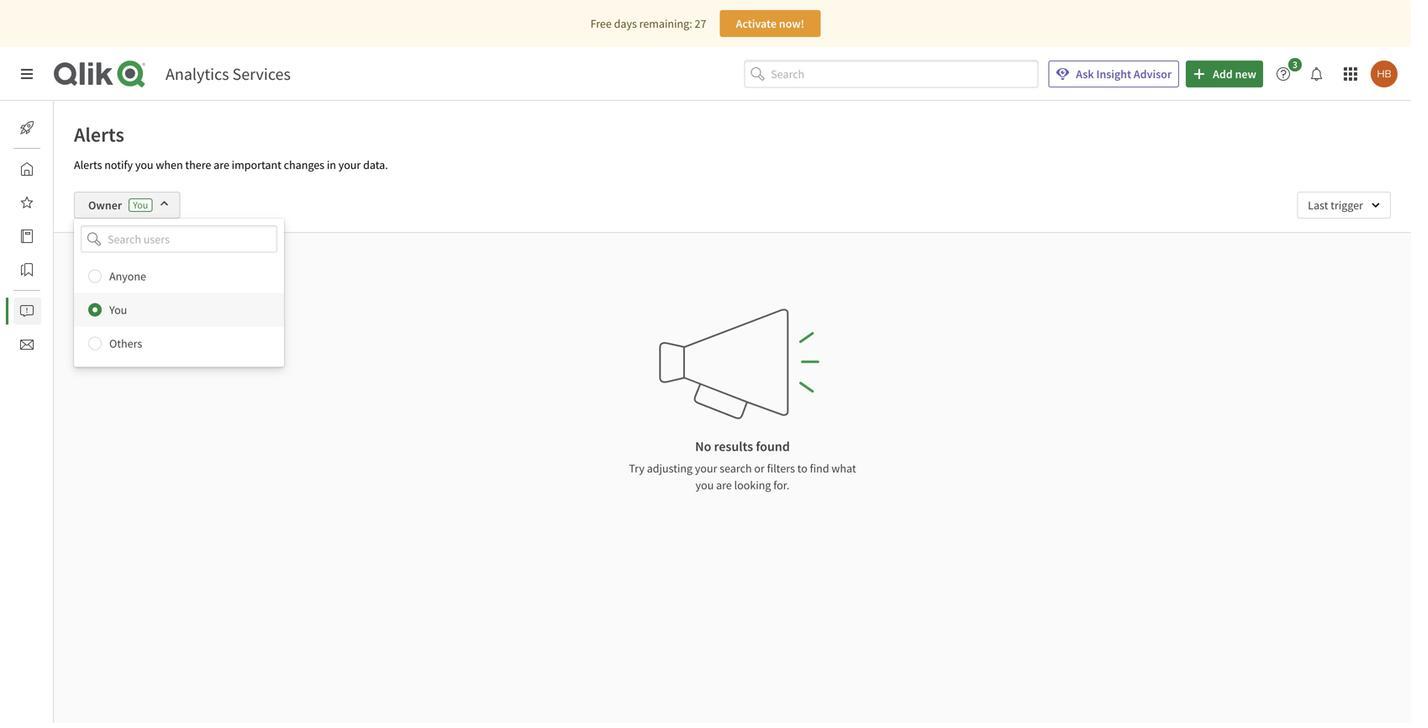 Task type: vqa. For each thing, say whether or not it's contained in the screenshot.
are
yes



Task type: locate. For each thing, give the bounding box(es) containing it.
data.
[[363, 157, 388, 172]]

0 horizontal spatial your
[[339, 157, 361, 172]]

home
[[54, 161, 83, 177]]

1 vertical spatial you
[[138, 260, 157, 275]]

you
[[133, 198, 148, 212], [109, 302, 127, 318]]

there
[[185, 157, 211, 172]]

owned
[[85, 260, 121, 275]]

to
[[798, 461, 808, 476]]

0 vertical spatial alerts
[[74, 122, 124, 147]]

last trigger
[[1309, 198, 1364, 213]]

2 vertical spatial you
[[696, 478, 714, 493]]

are right there
[[214, 157, 229, 172]]

remaining:
[[640, 16, 693, 31]]

catalog link
[[13, 223, 91, 250]]

1 vertical spatial you
[[109, 302, 127, 318]]

you
[[135, 157, 154, 172], [138, 260, 157, 275], [696, 478, 714, 493]]

you inside owned by you button
[[138, 260, 157, 275]]

2 vertical spatial alerts
[[54, 304, 82, 319]]

alerts up the notify
[[74, 122, 124, 147]]

0 vertical spatial you
[[135, 157, 154, 172]]

by
[[123, 260, 136, 275]]

anyone
[[109, 269, 146, 284]]

your
[[339, 157, 361, 172], [695, 461, 718, 476]]

0 vertical spatial you
[[133, 198, 148, 212]]

alerts left the notify
[[74, 157, 102, 172]]

3
[[1293, 58, 1299, 71]]

None field
[[74, 225, 284, 253]]

alerts right alerts image
[[54, 304, 82, 319]]

owned by you button
[[74, 253, 177, 282]]

0 horizontal spatial are
[[214, 157, 229, 172]]

activate now! link
[[720, 10, 821, 37]]

your right 'in'
[[339, 157, 361, 172]]

0 vertical spatial are
[[214, 157, 229, 172]]

alerts
[[74, 122, 124, 147], [74, 157, 102, 172], [54, 304, 82, 319]]

subscriptions image
[[20, 338, 34, 352]]

1 horizontal spatial your
[[695, 461, 718, 476]]

you for notify
[[135, 157, 154, 172]]

no
[[696, 438, 712, 455]]

alerts image
[[20, 304, 34, 318]]

are down search
[[717, 478, 732, 493]]

adjusting
[[647, 461, 693, 476]]

in
[[327, 157, 336, 172]]

analytics
[[166, 63, 229, 85]]

new
[[1236, 66, 1257, 82]]

alerts inside navigation pane element
[[54, 304, 82, 319]]

are
[[214, 157, 229, 172], [717, 478, 732, 493]]

searchbar element
[[744, 60, 1039, 88]]

you for by
[[138, 260, 157, 275]]

0 vertical spatial your
[[339, 157, 361, 172]]

ask insight advisor button
[[1049, 61, 1180, 87]]

filters region
[[54, 178, 1412, 367]]

catalog
[[54, 229, 91, 244]]

you up others
[[109, 302, 127, 318]]

you right the owner
[[133, 198, 148, 212]]

0 horizontal spatial you
[[109, 302, 127, 318]]

1 vertical spatial your
[[695, 461, 718, 476]]

Search users text field
[[104, 225, 257, 253]]

your down no
[[695, 461, 718, 476]]

activate now!
[[736, 16, 805, 31]]

services
[[233, 63, 291, 85]]

navigation pane element
[[0, 108, 91, 365]]

your inside no results found try adjusting your search or filters to find what you are looking for.
[[695, 461, 718, 476]]

add
[[1214, 66, 1234, 82]]

you down no
[[696, 478, 714, 493]]

important
[[232, 157, 282, 172]]

favorites image
[[20, 196, 34, 209]]

search
[[720, 461, 752, 476]]

home link
[[13, 156, 83, 182]]

owned by you
[[85, 260, 157, 275]]

you right by
[[138, 260, 157, 275]]

owner option group
[[74, 260, 284, 360]]

add new button
[[1187, 61, 1264, 87]]

you left when on the left of the page
[[135, 157, 154, 172]]

1 vertical spatial are
[[717, 478, 732, 493]]

insight
[[1097, 66, 1132, 82]]

advisor
[[1134, 66, 1172, 82]]

1 horizontal spatial are
[[717, 478, 732, 493]]

howard brown image
[[1372, 61, 1399, 87]]



Task type: describe. For each thing, give the bounding box(es) containing it.
others
[[109, 336, 142, 351]]

collections image
[[20, 263, 34, 277]]

trigger
[[1331, 198, 1364, 213]]

activate
[[736, 16, 777, 31]]

analytics services
[[166, 63, 291, 85]]

3 button
[[1271, 58, 1308, 87]]

now!
[[779, 16, 805, 31]]

alerts link
[[13, 298, 82, 325]]

try
[[629, 461, 645, 476]]

no results found try adjusting your search or filters to find what you are looking for.
[[629, 438, 857, 493]]

1 horizontal spatial you
[[133, 198, 148, 212]]

alerts notify you when there are important changes in your data.
[[74, 157, 388, 172]]

ask insight advisor
[[1077, 66, 1172, 82]]

results
[[714, 438, 754, 455]]

you inside owner option group
[[109, 302, 127, 318]]

what
[[832, 461, 857, 476]]

when
[[156, 157, 183, 172]]

filters
[[768, 461, 795, 476]]

free
[[591, 16, 612, 31]]

days
[[614, 16, 637, 31]]

owner
[[88, 198, 122, 213]]

or
[[755, 461, 765, 476]]

you inside no results found try adjusting your search or filters to find what you are looking for.
[[696, 478, 714, 493]]

27
[[695, 16, 707, 31]]

changes
[[284, 157, 325, 172]]

none field inside filters region
[[74, 225, 284, 253]]

notify
[[104, 157, 133, 172]]

add new
[[1214, 66, 1257, 82]]

looking
[[735, 478, 772, 493]]

open sidebar menu image
[[20, 67, 34, 81]]

for.
[[774, 478, 790, 493]]

1 vertical spatial alerts
[[74, 157, 102, 172]]

find
[[810, 461, 830, 476]]

found
[[756, 438, 790, 455]]

Search text field
[[771, 60, 1039, 88]]

are inside no results found try adjusting your search or filters to find what you are looking for.
[[717, 478, 732, 493]]

analytics services element
[[166, 63, 291, 85]]

ask
[[1077, 66, 1095, 82]]

last
[[1309, 198, 1329, 213]]

free days remaining: 27
[[591, 16, 707, 31]]

Last trigger field
[[1298, 192, 1392, 219]]



